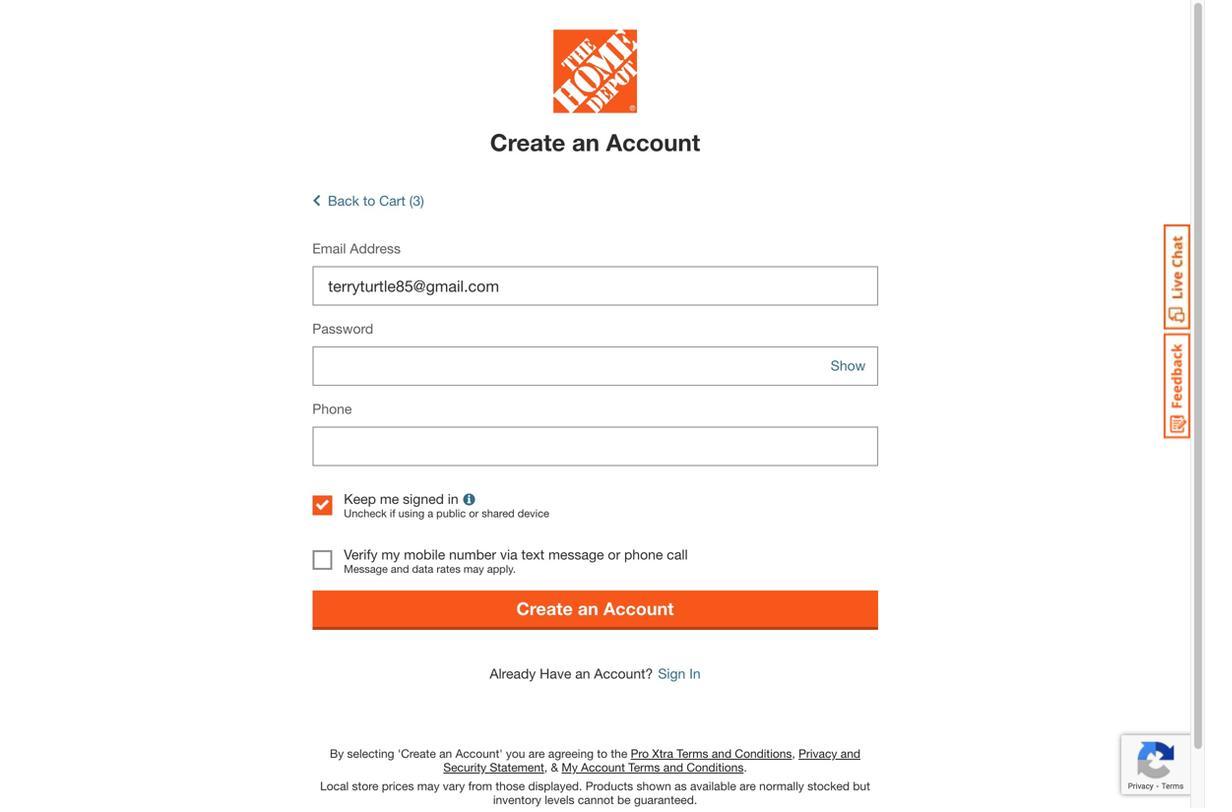 Task type: vqa. For each thing, say whether or not it's contained in the screenshot.
the right may
yes



Task type: locate. For each thing, give the bounding box(es) containing it.
an
[[572, 128, 600, 156], [578, 598, 599, 619], [575, 666, 591, 682], [439, 747, 452, 761]]

are inside local store prices may vary from those displayed. products shown as available are normally stocked but inventory levels cannot be guaranteed.
[[740, 779, 756, 793]]

me
[[380, 491, 399, 507]]

stocked
[[808, 779, 850, 793]]

1 horizontal spatial to
[[597, 747, 608, 761]]

1 horizontal spatial or
[[608, 546, 621, 563]]

None text field
[[313, 427, 878, 467]]

if
[[390, 507, 396, 520]]

account up products
[[581, 761, 625, 774]]

1 vertical spatial create
[[517, 598, 573, 619]]

1 horizontal spatial are
[[740, 779, 756, 793]]

or
[[469, 507, 479, 520], [608, 546, 621, 563]]

may inside verify my mobile number via text message or phone call message and data rates may apply. create an account
[[464, 563, 484, 576]]

message
[[549, 546, 604, 563]]

an inside verify my mobile number via text message or phone call message and data rates may apply. create an account
[[578, 598, 599, 619]]

to
[[363, 193, 376, 209], [597, 747, 608, 761]]

may right rates
[[464, 563, 484, 576]]

statement
[[490, 761, 545, 774]]

create down the text
[[517, 598, 573, 619]]

displayed.
[[528, 779, 583, 793]]

by
[[330, 747, 344, 761]]

be
[[618, 793, 631, 807]]

back arrow image
[[313, 193, 320, 209]]

and right privacy at the right bottom of the page
[[841, 747, 861, 761]]

those
[[496, 779, 525, 793]]

as
[[675, 779, 687, 793]]

may
[[464, 563, 484, 576], [417, 779, 440, 793]]

verify
[[344, 546, 378, 563]]

may left vary
[[417, 779, 440, 793]]

my
[[562, 761, 578, 774]]

show
[[831, 358, 866, 374]]

are down . at right
[[740, 779, 756, 793]]

0 horizontal spatial may
[[417, 779, 440, 793]]

0 vertical spatial or
[[469, 507, 479, 520]]

inventory
[[493, 793, 542, 807]]

or right public
[[469, 507, 479, 520]]

are
[[529, 747, 545, 761], [740, 779, 756, 793]]

to left cart
[[363, 193, 376, 209]]

my
[[382, 546, 400, 563]]

an right 'create
[[439, 747, 452, 761]]

you
[[506, 747, 525, 761]]

None password field
[[313, 347, 878, 386]]

store
[[352, 779, 379, 793]]

are right you
[[529, 747, 545, 761]]

privacy and security statement
[[444, 747, 861, 774]]

but
[[853, 779, 871, 793]]

account'
[[456, 747, 503, 761]]

.
[[744, 761, 747, 774]]

sign in link
[[653, 666, 701, 682]]

already have an account? sign in
[[490, 666, 701, 682]]

, left privacy at the right bottom of the page
[[792, 747, 796, 761]]

create
[[490, 128, 566, 156], [517, 598, 573, 619]]

0 vertical spatial to
[[363, 193, 376, 209]]

0 vertical spatial may
[[464, 563, 484, 576]]

account inside verify my mobile number via text message or phone call message and data rates may apply. create an account
[[604, 598, 674, 619]]

conditions
[[735, 747, 792, 761], [687, 761, 744, 774]]

an down the message
[[578, 598, 599, 619]]

or inside verify my mobile number via text message or phone call message and data rates may apply. create an account
[[608, 546, 621, 563]]

and
[[391, 563, 409, 576], [712, 747, 732, 761], [841, 747, 861, 761], [664, 761, 684, 774]]

keep me signed in
[[344, 491, 459, 507]]

and inside verify my mobile number via text message or phone call message and data rates may apply. create an account
[[391, 563, 409, 576]]

, left &
[[545, 761, 548, 774]]

1 vertical spatial account
[[604, 598, 674, 619]]

already
[[490, 666, 536, 682]]

create an account button
[[313, 591, 878, 627]]

or left 'phone'
[[608, 546, 621, 563]]

sign
[[658, 666, 686, 682]]

0 horizontal spatial to
[[363, 193, 376, 209]]

and left . at right
[[712, 747, 732, 761]]

1 horizontal spatial may
[[464, 563, 484, 576]]

(3)
[[410, 193, 424, 209]]

account down thd logo
[[606, 128, 701, 156]]

uncheck if using a public or shared device
[[344, 507, 550, 520]]

and up 'as'
[[664, 761, 684, 774]]

to left the on the right bottom of the page
[[597, 747, 608, 761]]

keep
[[344, 491, 376, 507]]

,
[[792, 747, 796, 761], [545, 761, 548, 774]]

0 horizontal spatial are
[[529, 747, 545, 761]]

verify my mobile number via text message or phone call message and data rates may apply. create an account
[[344, 546, 688, 619]]

account down 'phone'
[[604, 598, 674, 619]]

rates
[[437, 563, 461, 576]]

back to cart (3) button
[[313, 193, 424, 209]]

terms
[[677, 747, 709, 761], [629, 761, 660, 774]]

products
[[586, 779, 634, 793]]

an right have
[[575, 666, 591, 682]]

feedback link image
[[1164, 333, 1191, 439]]

cannot
[[578, 793, 614, 807]]

using
[[399, 507, 425, 520]]

data
[[412, 563, 434, 576]]

an down thd logo
[[572, 128, 600, 156]]

0 horizontal spatial or
[[469, 507, 479, 520]]

None email field
[[313, 267, 878, 306]]

privacy and security statement link
[[444, 747, 861, 774]]

1 vertical spatial or
[[608, 546, 621, 563]]

the
[[611, 747, 628, 761]]

and left data
[[391, 563, 409, 576]]

device
[[518, 507, 550, 520]]

selecting
[[347, 747, 395, 761]]

1 vertical spatial are
[[740, 779, 756, 793]]

signed
[[403, 491, 444, 507]]

text
[[522, 546, 545, 563]]

local store prices may vary from those displayed. products shown as available are normally stocked but inventory levels cannot be guaranteed.
[[320, 779, 871, 807]]

create down thd logo
[[490, 128, 566, 156]]

1 vertical spatial may
[[417, 779, 440, 793]]

account
[[606, 128, 701, 156], [604, 598, 674, 619], [581, 761, 625, 774]]

conditions up available
[[687, 761, 744, 774]]

0 vertical spatial account
[[606, 128, 701, 156]]



Task type: describe. For each thing, give the bounding box(es) containing it.
from
[[468, 779, 493, 793]]

1 horizontal spatial ,
[[792, 747, 796, 761]]

prices
[[382, 779, 414, 793]]

0 vertical spatial are
[[529, 747, 545, 761]]

may inside local store prices may vary from those displayed. products shown as available are normally stocked but inventory levels cannot be guaranteed.
[[417, 779, 440, 793]]

public
[[437, 507, 466, 520]]

local
[[320, 779, 349, 793]]

conditions up the normally
[[735, 747, 792, 761]]

create inside verify my mobile number via text message or phone call message and data rates may apply. create an account
[[517, 598, 573, 619]]

agreeing
[[548, 747, 594, 761]]

'create
[[398, 747, 436, 761]]

, & my account terms and conditions .
[[545, 761, 747, 774]]

uncheck
[[344, 507, 387, 520]]

mobile
[[404, 546, 445, 563]]

back to cart (3)
[[328, 193, 424, 209]]

available
[[690, 779, 737, 793]]

number
[[449, 546, 497, 563]]

guaranteed.
[[634, 793, 698, 807]]

cart
[[379, 193, 406, 209]]

message
[[344, 563, 388, 576]]

pro xtra terms and conditions link
[[631, 747, 792, 761]]

my account terms and conditions link
[[562, 761, 744, 774]]

in
[[690, 666, 701, 682]]

normally
[[760, 779, 805, 793]]

vary
[[443, 779, 465, 793]]

1 horizontal spatial terms
[[677, 747, 709, 761]]

2 vertical spatial account
[[581, 761, 625, 774]]

by selecting 'create an account' you are agreeing to the pro xtra terms and conditions ,
[[330, 747, 799, 761]]

apply.
[[487, 563, 516, 576]]

xtra
[[652, 747, 674, 761]]

shared
[[482, 507, 515, 520]]

0 horizontal spatial terms
[[629, 761, 660, 774]]

pro
[[631, 747, 649, 761]]

security
[[444, 761, 487, 774]]

phone
[[625, 546, 663, 563]]

in
[[448, 491, 459, 507]]

privacy
[[799, 747, 838, 761]]

account?
[[594, 666, 653, 682]]

0 vertical spatial create
[[490, 128, 566, 156]]

and inside privacy and security statement
[[841, 747, 861, 761]]

call
[[667, 546, 688, 563]]

a
[[428, 507, 434, 520]]

1 vertical spatial to
[[597, 747, 608, 761]]

via
[[500, 546, 518, 563]]

levels
[[545, 793, 575, 807]]

shown
[[637, 779, 672, 793]]

create an account
[[490, 128, 701, 156]]

live chat image
[[1164, 225, 1191, 330]]

have
[[540, 666, 572, 682]]

back
[[328, 193, 359, 209]]

thd logo image
[[554, 30, 637, 118]]

0 horizontal spatial ,
[[545, 761, 548, 774]]

&
[[551, 761, 559, 774]]



